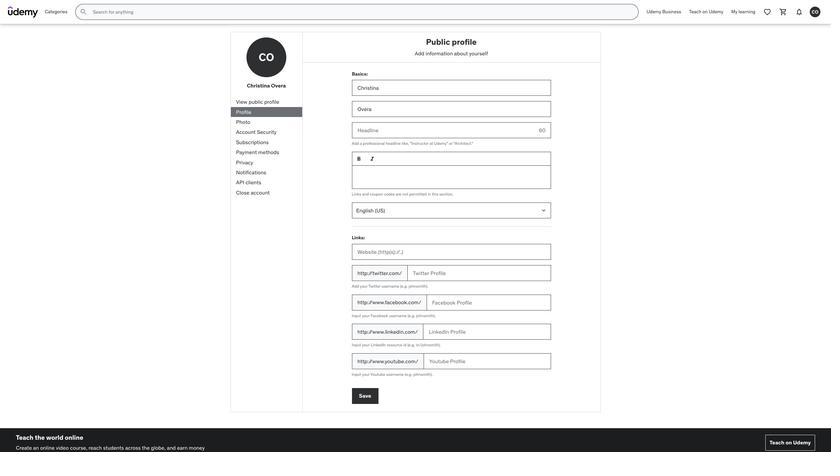 Task type: vqa. For each thing, say whether or not it's contained in the screenshot.
the left you
no



Task type: describe. For each thing, give the bounding box(es) containing it.
1 horizontal spatial teach on udemy
[[770, 440, 811, 446]]

and inside the teach the world online create an online video course, reach students across the globe, and earn money
[[167, 445, 176, 452]]

public
[[426, 37, 450, 47]]

account
[[251, 189, 270, 196]]

username for http://www.facebook.com/
[[389, 314, 407, 319]]

codes
[[384, 192, 395, 197]]

submit search image
[[80, 8, 88, 16]]

add for username
[[352, 284, 359, 289]]

photo
[[236, 119, 250, 125]]

add inside public profile add information about yourself
[[415, 50, 425, 57]]

across
[[125, 445, 141, 452]]

my
[[732, 9, 738, 15]]

1 horizontal spatial co
[[812, 9, 819, 15]]

udemy business
[[647, 9, 682, 15]]

coupon
[[370, 192, 383, 197]]

a
[[360, 141, 362, 146]]

shopping cart with 0 items image
[[780, 8, 788, 16]]

christina overa
[[247, 82, 286, 89]]

"instructor
[[410, 141, 429, 146]]

account
[[236, 129, 256, 136]]

johnsmith). for http://www.facebook.com/
[[416, 314, 436, 319]]

an
[[33, 445, 39, 452]]

udemy image
[[8, 6, 38, 18]]

api clients link
[[231, 178, 302, 188]]

twitter
[[369, 284, 381, 289]]

0 vertical spatial and
[[362, 192, 369, 197]]

globe,
[[151, 445, 166, 452]]

your for http://www.facebook.com/
[[362, 314, 370, 319]]

"architect."
[[454, 141, 473, 146]]

my learning link
[[728, 4, 760, 20]]

co link
[[808, 4, 824, 20]]

linkedin
[[371, 343, 386, 348]]

basics:
[[352, 71, 368, 77]]

like,
[[402, 141, 409, 146]]

account security
[[236, 129, 277, 136]]

1 vertical spatial the
[[142, 445, 150, 452]]

input for http://www.facebook.com/
[[352, 314, 361, 319]]

username for http://twitter.com/
[[382, 284, 399, 289]]

payment methods link
[[231, 147, 302, 158]]

public
[[249, 99, 263, 105]]

teach the world online create an online video course, reach students across the globe, and earn money
[[16, 434, 205, 452]]

0 horizontal spatial teach on udemy link
[[686, 4, 728, 20]]

your for http://www.youtube.com/
[[362, 373, 370, 378]]

links and coupon codes are not permitted in this section.
[[352, 192, 454, 197]]

notifications link
[[231, 168, 302, 178]]

business
[[663, 9, 682, 15]]

in
[[428, 192, 431, 197]]

input your facebook username (e.g. johnsmith).
[[352, 314, 436, 319]]

subscriptions
[[236, 139, 269, 146]]

0 vertical spatial the
[[35, 434, 45, 442]]

links
[[352, 192, 362, 197]]

video
[[56, 445, 69, 452]]

in/johnsmith).
[[416, 343, 441, 348]]

0 horizontal spatial udemy
[[647, 9, 662, 15]]

close account link
[[231, 188, 302, 198]]

http://www.youtube.com/
[[358, 359, 419, 365]]

api
[[236, 179, 244, 186]]

johnsmith). for http://www.youtube.com/
[[413, 373, 433, 378]]

teach for right teach on udemy link
[[770, 440, 785, 446]]

wishlist image
[[764, 8, 772, 16]]

udemy"
[[434, 141, 448, 146]]

methods
[[258, 149, 279, 156]]

clients
[[246, 179, 261, 186]]

payment
[[236, 149, 257, 156]]

0 vertical spatial online
[[65, 434, 83, 442]]

(e.g. for http://www.youtube.com/
[[405, 373, 412, 378]]

or
[[449, 141, 453, 146]]

(e.g. right the id
[[408, 343, 415, 348]]

input your youtube username (e.g. johnsmith).
[[352, 373, 433, 378]]

0 horizontal spatial teach on udemy
[[690, 9, 724, 15]]

photo link
[[231, 117, 302, 127]]

account security link
[[231, 127, 302, 137]]

add for headline
[[352, 141, 359, 146]]

links:
[[352, 235, 365, 241]]

0 horizontal spatial online
[[40, 445, 55, 452]]

are
[[396, 192, 402, 197]]

payment methods
[[236, 149, 279, 156]]

close account
[[236, 189, 270, 196]]

profile inside public profile add information about yourself
[[452, 37, 477, 47]]

security
[[257, 129, 277, 136]]

facebook
[[371, 314, 388, 319]]

view
[[236, 99, 248, 105]]

api clients
[[236, 179, 261, 186]]



Task type: locate. For each thing, give the bounding box(es) containing it.
(e.g. for http://www.facebook.com/
[[408, 314, 415, 319]]

0 vertical spatial add
[[415, 50, 425, 57]]

username for http://www.youtube.com/
[[386, 373, 404, 378]]

teach
[[690, 9, 702, 15], [16, 434, 33, 442], [770, 440, 785, 446]]

this
[[432, 192, 439, 197]]

teach for left teach on udemy link
[[690, 9, 702, 15]]

course,
[[70, 445, 87, 452]]

(e.g. up http://www.facebook.com/
[[400, 284, 408, 289]]

not
[[403, 192, 408, 197]]

1 vertical spatial on
[[786, 440, 792, 446]]

christina
[[247, 82, 270, 89]]

(e.g. down http://www.youtube.com/
[[405, 373, 412, 378]]

input for http://www.youtube.com/
[[352, 373, 361, 378]]

1 horizontal spatial on
[[786, 440, 792, 446]]

section.
[[440, 192, 454, 197]]

0 horizontal spatial the
[[35, 434, 45, 442]]

2 horizontal spatial teach
[[770, 440, 785, 446]]

Twitter Profile text field
[[408, 266, 551, 281]]

privacy link
[[231, 158, 302, 168]]

Headline text field
[[352, 123, 534, 138]]

2 vertical spatial username
[[386, 373, 404, 378]]

your left linkedin
[[362, 343, 370, 348]]

privacy
[[236, 159, 253, 166]]

create
[[16, 445, 32, 452]]

0 horizontal spatial on
[[703, 9, 708, 15]]

and right links at the left
[[362, 192, 369, 197]]

add your twitter username (e.g. johnsmith).
[[352, 284, 428, 289]]

earn
[[177, 445, 188, 452]]

categories
[[45, 9, 68, 15]]

1 vertical spatial co
[[259, 50, 274, 64]]

add left a
[[352, 141, 359, 146]]

input left linkedin
[[352, 343, 361, 348]]

notifications image
[[796, 8, 804, 16]]

johnsmith).
[[409, 284, 428, 289], [416, 314, 436, 319], [413, 373, 433, 378]]

username
[[382, 284, 399, 289], [389, 314, 407, 319], [386, 373, 404, 378]]

your left twitter at the left of the page
[[360, 284, 368, 289]]

1 horizontal spatial teach
[[690, 9, 702, 15]]

input for http://www.linkedin.com/
[[352, 343, 361, 348]]

the up an
[[35, 434, 45, 442]]

your left the facebook
[[362, 314, 370, 319]]

the
[[35, 434, 45, 442], [142, 445, 150, 452]]

my learning
[[732, 9, 756, 15]]

(e.g. for http://twitter.com/
[[400, 284, 408, 289]]

input
[[352, 314, 361, 319], [352, 343, 361, 348], [352, 373, 361, 378]]

udemy business link
[[643, 4, 686, 20]]

profile
[[236, 109, 252, 115]]

2 input from the top
[[352, 343, 361, 348]]

First Name text field
[[352, 80, 551, 96]]

money
[[189, 445, 205, 452]]

None text field
[[352, 166, 551, 189]]

3 input from the top
[[352, 373, 361, 378]]

co up the "christina overa" on the left of the page
[[259, 50, 274, 64]]

about
[[454, 50, 468, 57]]

1 vertical spatial teach on udemy link
[[766, 435, 816, 451]]

add
[[415, 50, 425, 57], [352, 141, 359, 146], [352, 284, 359, 289]]

yourself
[[469, 50, 488, 57]]

1 vertical spatial online
[[40, 445, 55, 452]]

0 vertical spatial co
[[812, 9, 819, 15]]

0 horizontal spatial and
[[167, 445, 176, 452]]

udemy for left teach on udemy link
[[709, 9, 724, 15]]

add left twitter at the left of the page
[[352, 284, 359, 289]]

and left earn
[[167, 445, 176, 452]]

2 vertical spatial input
[[352, 373, 361, 378]]

0 vertical spatial teach on udemy
[[690, 9, 724, 15]]

Website (http(s)://..) url field
[[352, 244, 551, 260]]

Facebook Profile text field
[[427, 295, 551, 311]]

1 horizontal spatial udemy
[[709, 9, 724, 15]]

save button
[[352, 389, 379, 405]]

students
[[103, 445, 124, 452]]

teach on udemy
[[690, 9, 724, 15], [770, 440, 811, 446]]

profile up 'about'
[[452, 37, 477, 47]]

http://twitter.com/
[[358, 270, 402, 277]]

headline
[[386, 141, 401, 146]]

2 vertical spatial johnsmith).
[[413, 373, 433, 378]]

save
[[359, 393, 371, 400]]

username down http://www.facebook.com/
[[389, 314, 407, 319]]

0 vertical spatial username
[[382, 284, 399, 289]]

at
[[430, 141, 433, 146]]

public profile add information about yourself
[[415, 37, 488, 57]]

Last Name text field
[[352, 101, 551, 117]]

2 vertical spatial add
[[352, 284, 359, 289]]

id
[[404, 343, 407, 348]]

0 vertical spatial teach on udemy link
[[686, 4, 728, 20]]

Search for anything text field
[[92, 6, 631, 18]]

1 vertical spatial username
[[389, 314, 407, 319]]

profile up profile link
[[264, 99, 279, 105]]

input your linkedin resource id (e.g. in/johnsmith).
[[352, 343, 441, 348]]

1 vertical spatial and
[[167, 445, 176, 452]]

username down http://www.youtube.com/
[[386, 373, 404, 378]]

1 horizontal spatial the
[[142, 445, 150, 452]]

subscriptions link
[[231, 137, 302, 147]]

http://www.linkedin.com/
[[358, 329, 418, 336]]

http://www.facebook.com/
[[358, 300, 421, 306]]

0 vertical spatial johnsmith).
[[409, 284, 428, 289]]

information
[[426, 50, 453, 57]]

1 vertical spatial input
[[352, 343, 361, 348]]

username right twitter at the left of the page
[[382, 284, 399, 289]]

categories button
[[41, 4, 71, 20]]

online right an
[[40, 445, 55, 452]]

input left the facebook
[[352, 314, 361, 319]]

0 horizontal spatial profile
[[264, 99, 279, 105]]

notifications
[[236, 169, 266, 176]]

1 vertical spatial teach on udemy
[[770, 440, 811, 446]]

on
[[703, 9, 708, 15], [786, 440, 792, 446]]

online
[[65, 434, 83, 442], [40, 445, 55, 452]]

(e.g.
[[400, 284, 408, 289], [408, 314, 415, 319], [408, 343, 415, 348], [405, 373, 412, 378]]

Youtube Profile text field
[[424, 354, 551, 370]]

permitted
[[409, 192, 427, 197]]

udemy for right teach on udemy link
[[794, 440, 811, 446]]

0 horizontal spatial co
[[259, 50, 274, 64]]

reach
[[89, 445, 102, 452]]

60
[[539, 127, 546, 134]]

input left the youtube
[[352, 373, 361, 378]]

your for http://twitter.com/
[[360, 284, 368, 289]]

0 vertical spatial input
[[352, 314, 361, 319]]

online up course,
[[65, 434, 83, 442]]

(e.g. down http://www.facebook.com/
[[408, 314, 415, 319]]

2 horizontal spatial udemy
[[794, 440, 811, 446]]

1 horizontal spatial online
[[65, 434, 83, 442]]

1 vertical spatial profile
[[264, 99, 279, 105]]

1 horizontal spatial teach on udemy link
[[766, 435, 816, 451]]

johnsmith). for http://twitter.com/
[[409, 284, 428, 289]]

1 horizontal spatial profile
[[452, 37, 477, 47]]

0 vertical spatial on
[[703, 9, 708, 15]]

1 horizontal spatial and
[[362, 192, 369, 197]]

italic image
[[369, 156, 376, 162]]

your
[[360, 284, 368, 289], [362, 314, 370, 319], [362, 343, 370, 348], [362, 373, 370, 378]]

close
[[236, 189, 250, 196]]

1 vertical spatial add
[[352, 141, 359, 146]]

add a professional headline like, "instructor at udemy" or "architect."
[[352, 141, 473, 146]]

view public profile link
[[231, 97, 302, 107]]

overa
[[271, 82, 286, 89]]

co right notifications "icon"
[[812, 9, 819, 15]]

world
[[46, 434, 63, 442]]

your for http://www.linkedin.com/
[[362, 343, 370, 348]]

profile link
[[231, 107, 302, 117]]

resource
[[387, 343, 403, 348]]

youtube
[[371, 373, 385, 378]]

professional
[[363, 141, 385, 146]]

add left information
[[415, 50, 425, 57]]

LinkedIn Profile text field
[[423, 324, 551, 340]]

0 horizontal spatial teach
[[16, 434, 33, 442]]

1 vertical spatial johnsmith).
[[416, 314, 436, 319]]

your left the youtube
[[362, 373, 370, 378]]

udemy
[[647, 9, 662, 15], [709, 9, 724, 15], [794, 440, 811, 446]]

teach on udemy link
[[686, 4, 728, 20], [766, 435, 816, 451]]

co
[[812, 9, 819, 15], [259, 50, 274, 64]]

teach inside the teach the world online create an online video course, reach students across the globe, and earn money
[[16, 434, 33, 442]]

0 vertical spatial profile
[[452, 37, 477, 47]]

1 input from the top
[[352, 314, 361, 319]]

view public profile
[[236, 99, 279, 105]]

bold image
[[356, 156, 362, 162]]

learning
[[739, 9, 756, 15]]

the left globe, in the bottom of the page
[[142, 445, 150, 452]]



